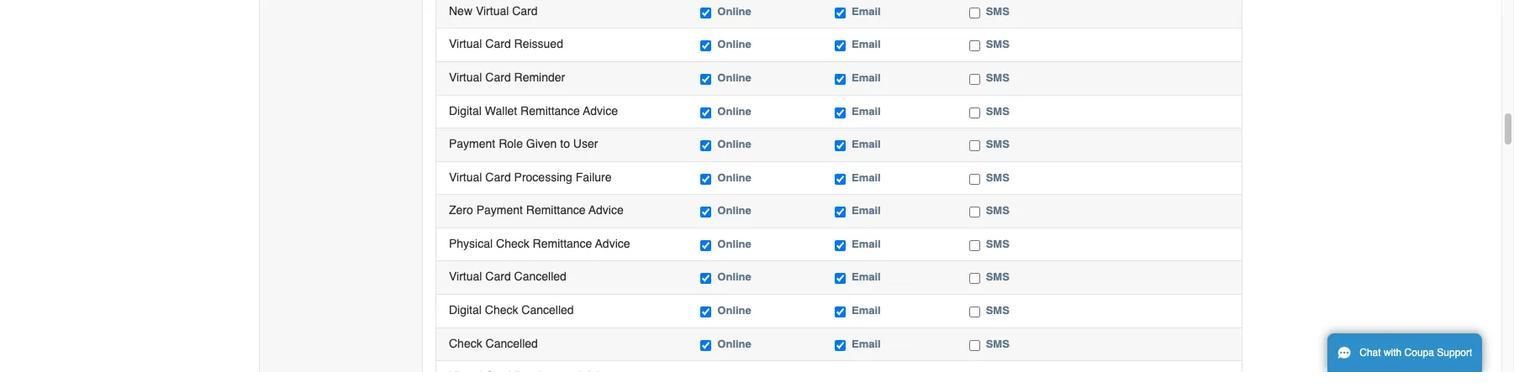Task type: vqa. For each thing, say whether or not it's contained in the screenshot.
Search text field
no



Task type: describe. For each thing, give the bounding box(es) containing it.
reissued
[[514, 37, 564, 51]]

online for virtual card reminder
[[718, 71, 752, 84]]

email for new virtual card
[[852, 5, 881, 18]]

digital for digital check cancelled
[[449, 304, 482, 317]]

chat with coupa support
[[1360, 347, 1473, 359]]

advice for digital wallet remittance advice
[[583, 104, 618, 117]]

zero payment remittance advice
[[449, 204, 624, 217]]

cancelled for virtual card cancelled
[[514, 270, 567, 284]]

sms for virtual card cancelled
[[986, 271, 1010, 284]]

online for virtual card processing failure
[[718, 171, 752, 184]]

online for zero payment remittance advice
[[718, 205, 752, 217]]

given
[[526, 137, 557, 151]]

online for digital check cancelled
[[718, 304, 752, 317]]

virtual for virtual card reminder
[[449, 71, 482, 84]]

new virtual card
[[449, 4, 538, 18]]

wallet
[[485, 104, 517, 117]]

to
[[560, 137, 570, 151]]

virtual right the 'new'
[[476, 4, 509, 18]]

digital for digital wallet remittance advice
[[449, 104, 482, 117]]

chat
[[1360, 347, 1382, 359]]

email for payment role given to user
[[852, 138, 881, 151]]

new
[[449, 4, 473, 18]]

2 vertical spatial cancelled
[[486, 337, 538, 350]]

reminder
[[514, 71, 565, 84]]

sms for digital check cancelled
[[986, 304, 1010, 317]]

sms for physical check remittance advice
[[986, 238, 1010, 251]]

advice for zero payment remittance advice
[[589, 204, 624, 217]]

cancelled for digital check cancelled
[[522, 304, 574, 317]]

card for cancelled
[[486, 270, 511, 284]]

sms for digital wallet remittance advice
[[986, 105, 1010, 117]]

email for virtual card processing failure
[[852, 171, 881, 184]]

sms for virtual card processing failure
[[986, 171, 1010, 184]]

user
[[574, 137, 598, 151]]



Task type: locate. For each thing, give the bounding box(es) containing it.
email for virtual card reissued
[[852, 38, 881, 51]]

remittance for check
[[533, 237, 593, 251]]

5 sms from the top
[[986, 138, 1010, 151]]

4 sms from the top
[[986, 105, 1010, 117]]

online for check cancelled
[[718, 338, 752, 350]]

coupa
[[1405, 347, 1435, 359]]

email for physical check remittance advice
[[852, 238, 881, 251]]

failure
[[576, 170, 612, 184]]

virtual
[[476, 4, 509, 18], [449, 37, 482, 51], [449, 71, 482, 84], [449, 170, 482, 184], [449, 270, 482, 284]]

advice for physical check remittance advice
[[595, 237, 630, 251]]

0 vertical spatial remittance
[[521, 104, 580, 117]]

1 online from the top
[[718, 5, 752, 18]]

2 sms from the top
[[986, 38, 1010, 51]]

remittance for wallet
[[521, 104, 580, 117]]

card up reissued
[[512, 4, 538, 18]]

processing
[[514, 170, 573, 184]]

1 vertical spatial remittance
[[526, 204, 586, 217]]

card for reminder
[[486, 71, 511, 84]]

2 vertical spatial remittance
[[533, 237, 593, 251]]

digital up "check cancelled"
[[449, 304, 482, 317]]

1 sms from the top
[[986, 5, 1010, 18]]

support
[[1438, 347, 1473, 359]]

1 digital from the top
[[449, 104, 482, 117]]

virtual card processing failure
[[449, 170, 612, 184]]

sms for virtual card reissued
[[986, 38, 1010, 51]]

3 online from the top
[[718, 71, 752, 84]]

9 email from the top
[[852, 271, 881, 284]]

cancelled down virtual card cancelled
[[522, 304, 574, 317]]

advice
[[583, 104, 618, 117], [589, 204, 624, 217], [595, 237, 630, 251]]

virtual for virtual card reissued
[[449, 37, 482, 51]]

card up the "wallet"
[[486, 71, 511, 84]]

virtual down physical
[[449, 270, 482, 284]]

email for virtual card reminder
[[852, 71, 881, 84]]

virtual card reissued
[[449, 37, 564, 51]]

2 online from the top
[[718, 38, 752, 51]]

3 email from the top
[[852, 71, 881, 84]]

check down digital check cancelled
[[449, 337, 483, 350]]

6 email from the top
[[852, 171, 881, 184]]

1 vertical spatial digital
[[449, 304, 482, 317]]

zero
[[449, 204, 473, 217]]

card down new virtual card
[[486, 37, 511, 51]]

7 email from the top
[[852, 205, 881, 217]]

payment right zero
[[477, 204, 523, 217]]

11 sms from the top
[[986, 338, 1010, 350]]

6 online from the top
[[718, 171, 752, 184]]

remittance down processing
[[526, 204, 586, 217]]

7 online from the top
[[718, 205, 752, 217]]

7 sms from the top
[[986, 205, 1010, 217]]

10 sms from the top
[[986, 304, 1010, 317]]

virtual up zero
[[449, 170, 482, 184]]

remittance down zero payment remittance advice
[[533, 237, 593, 251]]

online for virtual card cancelled
[[718, 271, 752, 284]]

0 vertical spatial cancelled
[[514, 270, 567, 284]]

8 online from the top
[[718, 238, 752, 251]]

online for physical check remittance advice
[[718, 238, 752, 251]]

chat with coupa support button
[[1328, 334, 1483, 373]]

check for physical
[[496, 237, 530, 251]]

2 digital from the top
[[449, 304, 482, 317]]

check down virtual card cancelled
[[485, 304, 519, 317]]

online for virtual card reissued
[[718, 38, 752, 51]]

8 sms from the top
[[986, 238, 1010, 251]]

remittance for payment
[[526, 204, 586, 217]]

virtual down the 'new'
[[449, 37, 482, 51]]

card for processing
[[486, 170, 511, 184]]

virtual for virtual card cancelled
[[449, 270, 482, 284]]

with
[[1384, 347, 1402, 359]]

0 vertical spatial check
[[496, 237, 530, 251]]

email
[[852, 5, 881, 18], [852, 38, 881, 51], [852, 71, 881, 84], [852, 105, 881, 117], [852, 138, 881, 151], [852, 171, 881, 184], [852, 205, 881, 217], [852, 238, 881, 251], [852, 271, 881, 284], [852, 304, 881, 317], [852, 338, 881, 350]]

online
[[718, 5, 752, 18], [718, 38, 752, 51], [718, 71, 752, 84], [718, 105, 752, 117], [718, 138, 752, 151], [718, 171, 752, 184], [718, 205, 752, 217], [718, 238, 752, 251], [718, 271, 752, 284], [718, 304, 752, 317], [718, 338, 752, 350]]

11 online from the top
[[718, 338, 752, 350]]

virtual down virtual card reissued at the top of the page
[[449, 71, 482, 84]]

11 email from the top
[[852, 338, 881, 350]]

virtual card reminder
[[449, 71, 565, 84]]

virtual card cancelled
[[449, 270, 567, 284]]

check up virtual card cancelled
[[496, 237, 530, 251]]

5 online from the top
[[718, 138, 752, 151]]

sms for zero payment remittance advice
[[986, 205, 1010, 217]]

remittance up given
[[521, 104, 580, 117]]

10 online from the top
[[718, 304, 752, 317]]

email for virtual card cancelled
[[852, 271, 881, 284]]

None checkbox
[[701, 7, 712, 18], [970, 7, 980, 18], [701, 41, 712, 52], [835, 74, 846, 85], [835, 107, 846, 118], [970, 107, 980, 118], [835, 141, 846, 152], [970, 141, 980, 152], [835, 174, 846, 185], [970, 207, 980, 218], [701, 240, 712, 251], [835, 240, 846, 251], [970, 274, 980, 285], [835, 307, 846, 318], [835, 340, 846, 351], [701, 7, 712, 18], [970, 7, 980, 18], [701, 41, 712, 52], [835, 74, 846, 85], [835, 107, 846, 118], [970, 107, 980, 118], [835, 141, 846, 152], [970, 141, 980, 152], [835, 174, 846, 185], [970, 207, 980, 218], [701, 240, 712, 251], [835, 240, 846, 251], [970, 274, 980, 285], [835, 307, 846, 318], [835, 340, 846, 351]]

check for digital
[[485, 304, 519, 317]]

0 vertical spatial payment
[[449, 137, 496, 151]]

card up digital check cancelled
[[486, 270, 511, 284]]

online for new virtual card
[[718, 5, 752, 18]]

sms for check cancelled
[[986, 338, 1010, 350]]

None checkbox
[[835, 7, 846, 18], [835, 41, 846, 52], [970, 41, 980, 52], [701, 74, 712, 85], [970, 74, 980, 85], [701, 107, 712, 118], [701, 141, 712, 152], [701, 174, 712, 185], [970, 174, 980, 185], [701, 207, 712, 218], [835, 207, 846, 218], [970, 240, 980, 251], [701, 274, 712, 285], [835, 274, 846, 285], [701, 307, 712, 318], [970, 307, 980, 318], [701, 340, 712, 351], [970, 340, 980, 351], [835, 7, 846, 18], [835, 41, 846, 52], [970, 41, 980, 52], [701, 74, 712, 85], [970, 74, 980, 85], [701, 107, 712, 118], [701, 141, 712, 152], [701, 174, 712, 185], [970, 174, 980, 185], [701, 207, 712, 218], [835, 207, 846, 218], [970, 240, 980, 251], [701, 274, 712, 285], [835, 274, 846, 285], [701, 307, 712, 318], [970, 307, 980, 318], [701, 340, 712, 351], [970, 340, 980, 351]]

0 vertical spatial digital
[[449, 104, 482, 117]]

9 online from the top
[[718, 271, 752, 284]]

card down role
[[486, 170, 511, 184]]

virtual for virtual card processing failure
[[449, 170, 482, 184]]

4 online from the top
[[718, 105, 752, 117]]

check cancelled
[[449, 337, 538, 350]]

4 email from the top
[[852, 105, 881, 117]]

sms for payment role given to user
[[986, 138, 1010, 151]]

cancelled down physical check remittance advice
[[514, 270, 567, 284]]

6 sms from the top
[[986, 171, 1010, 184]]

5 email from the top
[[852, 138, 881, 151]]

card
[[512, 4, 538, 18], [486, 37, 511, 51], [486, 71, 511, 84], [486, 170, 511, 184], [486, 270, 511, 284]]

cancelled
[[514, 270, 567, 284], [522, 304, 574, 317], [486, 337, 538, 350]]

sms
[[986, 5, 1010, 18], [986, 38, 1010, 51], [986, 71, 1010, 84], [986, 105, 1010, 117], [986, 138, 1010, 151], [986, 171, 1010, 184], [986, 205, 1010, 217], [986, 238, 1010, 251], [986, 271, 1010, 284], [986, 304, 1010, 317], [986, 338, 1010, 350]]

check
[[496, 237, 530, 251], [485, 304, 519, 317], [449, 337, 483, 350]]

digital wallet remittance advice
[[449, 104, 618, 117]]

email for check cancelled
[[852, 338, 881, 350]]

payment left role
[[449, 137, 496, 151]]

cancelled down digital check cancelled
[[486, 337, 538, 350]]

2 email from the top
[[852, 38, 881, 51]]

email for digital check cancelled
[[852, 304, 881, 317]]

role
[[499, 137, 523, 151]]

9 sms from the top
[[986, 271, 1010, 284]]

online for digital wallet remittance advice
[[718, 105, 752, 117]]

digital
[[449, 104, 482, 117], [449, 304, 482, 317]]

payment
[[449, 137, 496, 151], [477, 204, 523, 217]]

8 email from the top
[[852, 238, 881, 251]]

email for digital wallet remittance advice
[[852, 105, 881, 117]]

online for payment role given to user
[[718, 138, 752, 151]]

physical check remittance advice
[[449, 237, 630, 251]]

digital check cancelled
[[449, 304, 574, 317]]

remittance
[[521, 104, 580, 117], [526, 204, 586, 217], [533, 237, 593, 251]]

1 email from the top
[[852, 5, 881, 18]]

0 vertical spatial advice
[[583, 104, 618, 117]]

3 sms from the top
[[986, 71, 1010, 84]]

1 vertical spatial payment
[[477, 204, 523, 217]]

digital left the "wallet"
[[449, 104, 482, 117]]

email for zero payment remittance advice
[[852, 205, 881, 217]]

10 email from the top
[[852, 304, 881, 317]]

2 vertical spatial advice
[[595, 237, 630, 251]]

2 vertical spatial check
[[449, 337, 483, 350]]

payment role given to user
[[449, 137, 598, 151]]

physical
[[449, 237, 493, 251]]

1 vertical spatial check
[[485, 304, 519, 317]]

card for reissued
[[486, 37, 511, 51]]

sms for virtual card reminder
[[986, 71, 1010, 84]]

1 vertical spatial cancelled
[[522, 304, 574, 317]]

1 vertical spatial advice
[[589, 204, 624, 217]]

sms for new virtual card
[[986, 5, 1010, 18]]



